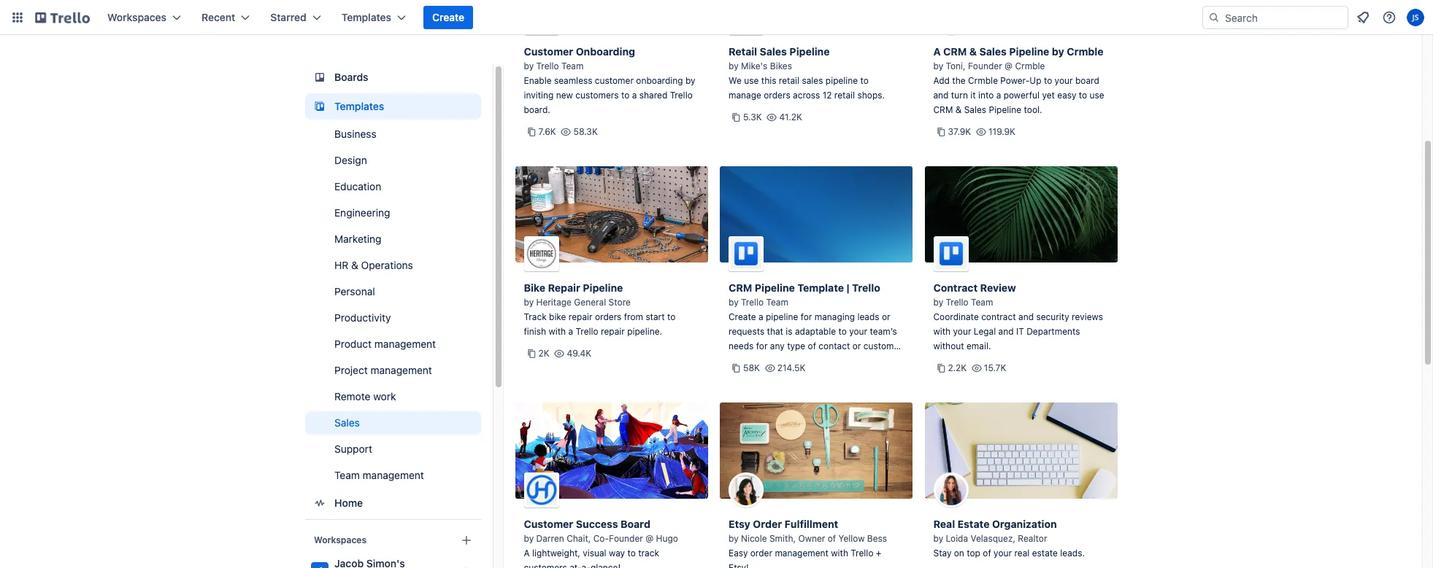 Task type: describe. For each thing, give the bounding box(es) containing it.
bike
[[549, 312, 566, 323]]

way
[[609, 548, 625, 559]]

this
[[761, 75, 777, 86]]

41.2k
[[779, 112, 802, 123]]

your inside crm pipeline template | trello by trello team create a pipeline for managing leads or requests that is adaptable to your team's needs for any type of contact or customer relationship management.
[[849, 326, 868, 337]]

1 vertical spatial templates
[[334, 100, 384, 112]]

recent button
[[193, 6, 259, 29]]

is
[[786, 326, 793, 337]]

by inside customer success board by darren chait, co-founder @ hugo a lightweight, visual way to track customers at-a-glance!
[[524, 534, 534, 545]]

@ inside a crm & sales pipeline by crmble by toni, founder @ crmble add the crmble power-up to your board and turn it into a powerful yet easy to use crm & sales pipeline tool.
[[1005, 61, 1013, 72]]

mike's
[[741, 61, 768, 72]]

seamless
[[554, 75, 593, 86]]

1 vertical spatial crm
[[934, 104, 953, 115]]

product
[[334, 338, 371, 350]]

needs
[[729, 341, 754, 352]]

sales link
[[305, 412, 481, 435]]

workspaces button
[[99, 6, 190, 29]]

management for project management
[[370, 364, 432, 377]]

project management link
[[305, 359, 481, 383]]

etsy order fulfillment by nicole smith, owner of yellow bess easy order management with trello + etsy!
[[729, 518, 887, 569]]

lightweight,
[[532, 548, 580, 559]]

order
[[753, 518, 782, 531]]

darren chait, co-founder @ hugo image
[[524, 473, 559, 508]]

customer inside customer onboarding by trello team enable seamless customer onboarding by inviting new customers to a shared trello board.
[[595, 75, 634, 86]]

education link
[[305, 175, 481, 199]]

into
[[978, 90, 994, 101]]

boards
[[334, 71, 368, 83]]

productivity
[[334, 312, 391, 324]]

5.3k
[[743, 112, 762, 123]]

board
[[1076, 75, 1100, 86]]

workspaces inside popup button
[[107, 11, 167, 23]]

store
[[609, 297, 631, 308]]

operations
[[361, 259, 413, 272]]

management inside etsy order fulfillment by nicole smith, owner of yellow bess easy order management with trello + etsy!
[[775, 548, 829, 559]]

yet
[[1042, 90, 1055, 101]]

home link
[[305, 491, 481, 517]]

pipeline inside crm pipeline template | trello by trello team create a pipeline for managing leads or requests that is adaptable to your team's needs for any type of contact or customer relationship management.
[[766, 312, 798, 323]]

trello down onboarding
[[670, 90, 693, 101]]

founder inside a crm & sales pipeline by crmble by toni, founder @ crmble add the crmble power-up to your board and turn it into a powerful yet easy to use crm & sales pipeline tool.
[[968, 61, 1002, 72]]

a inside customer success board by darren chait, co-founder @ hugo a lightweight, visual way to track customers at-a-glance!
[[524, 548, 530, 559]]

security
[[1036, 312, 1069, 323]]

15.7k
[[984, 363, 1006, 374]]

0 horizontal spatial retail
[[779, 75, 800, 86]]

2 horizontal spatial &
[[970, 45, 977, 58]]

create inside button
[[432, 11, 465, 23]]

remote work
[[334, 391, 396, 403]]

a inside customer onboarding by trello team enable seamless customer onboarding by inviting new customers to a shared trello board.
[[632, 90, 637, 101]]

contact
[[819, 341, 850, 352]]

loida
[[946, 534, 968, 545]]

team inside crm pipeline template | trello by trello team create a pipeline for managing leads or requests that is adaptable to your team's needs for any type of contact or customer relationship management.
[[766, 297, 789, 308]]

top
[[967, 548, 981, 559]]

hugo
[[656, 534, 678, 545]]

by inside crm pipeline template | trello by trello team create a pipeline for managing leads or requests that is adaptable to your team's needs for any type of contact or customer relationship management.
[[729, 297, 739, 308]]

0 horizontal spatial for
[[756, 341, 768, 352]]

trello team image for crm
[[729, 237, 764, 272]]

repair
[[548, 282, 580, 294]]

trello inside etsy order fulfillment by nicole smith, owner of yellow bess easy order management with trello + etsy!
[[851, 548, 874, 559]]

a inside bike repair pipeline by heritage general store track bike repair orders from start to finish with a trello repair pipeline.
[[568, 326, 573, 337]]

board image
[[311, 69, 328, 86]]

pipeline up up
[[1009, 45, 1050, 58]]

trello inside bike repair pipeline by heritage general store track bike repair orders from start to finish with a trello repair pipeline.
[[576, 326, 599, 337]]

work
[[373, 391, 396, 403]]

open information menu image
[[1382, 10, 1397, 25]]

2 vertical spatial &
[[351, 259, 358, 272]]

real
[[1015, 548, 1030, 559]]

home image
[[311, 495, 328, 513]]

jacob simon (jacobsimon16) image
[[1407, 9, 1425, 26]]

by inside bike repair pipeline by heritage general store track bike repair orders from start to finish with a trello repair pipeline.
[[524, 297, 534, 308]]

with inside etsy order fulfillment by nicole smith, owner of yellow bess easy order management with trello + etsy!
[[831, 548, 848, 559]]

yellow
[[839, 534, 865, 545]]

trello right the |
[[852, 282, 881, 294]]

by inside retail sales pipeline by mike's bikes we use this retail sales pipeline to manage orders across 12 retail shops.
[[729, 61, 739, 72]]

|
[[847, 282, 850, 294]]

retail sales pipeline by mike's bikes we use this retail sales pipeline to manage orders across 12 retail shops.
[[729, 45, 885, 101]]

team inside contract review by trello team coordinate contract and security reviews with your legal and it departments without email.
[[971, 297, 993, 308]]

sales down remote
[[334, 417, 359, 429]]

smith,
[[770, 534, 796, 545]]

mike's bikes image
[[729, 0, 904, 36]]

support
[[334, 443, 372, 456]]

customer inside crm pipeline template | trello by trello team create a pipeline for managing leads or requests that is adaptable to your team's needs for any type of contact or customer relationship management.
[[864, 341, 902, 352]]

create inside crm pipeline template | trello by trello team create a pipeline for managing leads or requests that is adaptable to your team's needs for any type of contact or customer relationship management.
[[729, 312, 756, 323]]

sales inside retail sales pipeline by mike's bikes we use this retail sales pipeline to manage orders across 12 retail shops.
[[760, 45, 787, 58]]

1 vertical spatial &
[[956, 104, 962, 115]]

a crm & sales pipeline by crmble by toni, founder @ crmble add the crmble power-up to your board and turn it into a powerful yet easy to use crm & sales pipeline tool.
[[934, 45, 1105, 115]]

manage
[[729, 90, 761, 101]]

by inside etsy order fulfillment by nicole smith, owner of yellow bess easy order management with trello + etsy!
[[729, 534, 739, 545]]

0 horizontal spatial or
[[853, 341, 861, 352]]

your inside the real estate organization by loida velasquez, realtor stay on top of your real estate leads.
[[994, 548, 1012, 559]]

design
[[334, 154, 367, 166]]

management for product management
[[374, 338, 436, 350]]

to down the board
[[1079, 90, 1087, 101]]

bike
[[524, 282, 545, 294]]

pipeline inside retail sales pipeline by mike's bikes we use this retail sales pipeline to manage orders across 12 retail shops.
[[826, 75, 858, 86]]

to inside customer success board by darren chait, co-founder @ hugo a lightweight, visual way to track customers at-a-glance!
[[628, 548, 636, 559]]

2 horizontal spatial and
[[1019, 312, 1034, 323]]

tool.
[[1024, 104, 1042, 115]]

create button
[[424, 6, 473, 29]]

adaptable
[[795, 326, 836, 337]]

with inside contract review by trello team coordinate contract and security reviews with your legal and it departments without email.
[[934, 326, 951, 337]]

trello inside contract review by trello team coordinate contract and security reviews with your legal and it departments without email.
[[946, 297, 969, 308]]

of inside etsy order fulfillment by nicole smith, owner of yellow bess easy order management with trello + etsy!
[[828, 534, 836, 545]]

loida velasquez, realtor image
[[934, 473, 969, 508]]

we
[[729, 75, 742, 86]]

1 horizontal spatial and
[[999, 326, 1014, 337]]

@ inside customer success board by darren chait, co-founder @ hugo a lightweight, visual way to track customers at-a-glance!
[[646, 534, 654, 545]]

customers inside customer success board by darren chait, co-founder @ hugo a lightweight, visual way to track customers at-a-glance!
[[524, 563, 567, 569]]

any
[[770, 341, 785, 352]]

0 notifications image
[[1354, 9, 1372, 26]]

customers inside customer onboarding by trello team enable seamless customer onboarding by inviting new customers to a shared trello board.
[[576, 90, 619, 101]]

recent
[[202, 11, 235, 23]]

success
[[576, 518, 618, 531]]

at-
[[570, 563, 582, 569]]

nicole smith, owner of yellow bess image
[[729, 473, 764, 508]]

on
[[954, 548, 964, 559]]

1 horizontal spatial retail
[[834, 90, 855, 101]]

pipeline down powerful
[[989, 104, 1022, 115]]

real
[[934, 518, 955, 531]]

track
[[638, 548, 659, 559]]

up
[[1030, 75, 1042, 86]]

boards link
[[305, 64, 481, 91]]

49.4k
[[567, 348, 592, 359]]

add
[[934, 75, 950, 86]]

design link
[[305, 149, 481, 172]]

heritage
[[536, 297, 572, 308]]

requests
[[729, 326, 765, 337]]

of inside the real estate organization by loida velasquez, realtor stay on top of your real estate leads.
[[983, 548, 991, 559]]

etsy
[[729, 518, 751, 531]]

inviting
[[524, 90, 554, 101]]

team's
[[870, 326, 897, 337]]

stay
[[934, 548, 952, 559]]

product management link
[[305, 333, 481, 356]]

to inside customer onboarding by trello team enable seamless customer onboarding by inviting new customers to a shared trello board.
[[621, 90, 630, 101]]

toni, founder @ crmble image
[[934, 0, 1109, 36]]

heritage general store image
[[524, 237, 559, 272]]

powerful
[[1004, 90, 1040, 101]]

pipeline inside retail sales pipeline by mike's bikes we use this retail sales pipeline to manage orders across 12 retail shops.
[[790, 45, 830, 58]]



Task type: locate. For each thing, give the bounding box(es) containing it.
1 vertical spatial retail
[[834, 90, 855, 101]]

to right start
[[667, 312, 676, 323]]

template
[[798, 282, 844, 294]]

trello up requests
[[741, 297, 764, 308]]

2 vertical spatial and
[[999, 326, 1014, 337]]

2 horizontal spatial of
[[983, 548, 991, 559]]

shops.
[[858, 90, 885, 101]]

to
[[861, 75, 869, 86], [1044, 75, 1052, 86], [621, 90, 630, 101], [1079, 90, 1087, 101], [667, 312, 676, 323], [839, 326, 847, 337], [628, 548, 636, 559]]

@ up power-
[[1005, 61, 1013, 72]]

crm down turn
[[934, 104, 953, 115]]

customer
[[595, 75, 634, 86], [864, 341, 902, 352]]

management for team management
[[362, 470, 424, 482]]

1 vertical spatial @
[[646, 534, 654, 545]]

of inside crm pipeline template | trello by trello team create a pipeline for managing leads or requests that is adaptable to your team's needs for any type of contact or customer relationship management.
[[808, 341, 816, 352]]

a up 49.4k
[[568, 326, 573, 337]]

customers
[[576, 90, 619, 101], [524, 563, 567, 569]]

0 horizontal spatial use
[[744, 75, 759, 86]]

trello left +
[[851, 548, 874, 559]]

1 customer from the top
[[524, 45, 573, 58]]

pipeline inside bike repair pipeline by heritage general store track bike repair orders from start to finish with a trello repair pipeline.
[[583, 282, 623, 294]]

management.
[[779, 356, 836, 367]]

team down support
[[334, 470, 359, 482]]

2 horizontal spatial with
[[934, 326, 951, 337]]

it
[[1016, 326, 1024, 337]]

fulfillment
[[785, 518, 838, 531]]

0 horizontal spatial workspaces
[[107, 11, 167, 23]]

orders down this
[[764, 90, 791, 101]]

engineering
[[334, 207, 390, 219]]

product management
[[334, 338, 436, 350]]

1 horizontal spatial customer
[[864, 341, 902, 352]]

crm up toni,
[[943, 45, 967, 58]]

a up requests
[[759, 312, 763, 323]]

trello team image
[[524, 0, 699, 36]]

easy
[[1058, 90, 1077, 101]]

customer up enable
[[524, 45, 573, 58]]

2 vertical spatial crm
[[729, 282, 752, 294]]

owner
[[798, 534, 825, 545]]

new
[[556, 90, 573, 101]]

1 horizontal spatial or
[[882, 312, 891, 323]]

a left lightweight, at the left of the page
[[524, 548, 530, 559]]

1 vertical spatial use
[[1090, 90, 1105, 101]]

0 horizontal spatial orders
[[595, 312, 622, 323]]

pipeline inside crm pipeline template | trello by trello team create a pipeline for managing leads or requests that is adaptable to your team's needs for any type of contact or customer relationship management.
[[755, 282, 795, 294]]

with up without
[[934, 326, 951, 337]]

1 horizontal spatial &
[[956, 104, 962, 115]]

pipeline up sales
[[790, 45, 830, 58]]

a inside a crm & sales pipeline by crmble by toni, founder @ crmble add the crmble power-up to your board and turn it into a powerful yet easy to use crm & sales pipeline tool.
[[934, 45, 941, 58]]

crmble up up
[[1015, 61, 1045, 72]]

0 horizontal spatial crmble
[[968, 75, 998, 86]]

easy
[[729, 548, 748, 559]]

0 vertical spatial @
[[1005, 61, 1013, 72]]

customer for success
[[524, 518, 573, 531]]

0 vertical spatial of
[[808, 341, 816, 352]]

founder up 'into'
[[968, 61, 1002, 72]]

0 vertical spatial retail
[[779, 75, 800, 86]]

to inside bike repair pipeline by heritage general store track bike repair orders from start to finish with a trello repair pipeline.
[[667, 312, 676, 323]]

1 horizontal spatial a
[[934, 45, 941, 58]]

contract
[[981, 312, 1016, 323]]

1 horizontal spatial crmble
[[1015, 61, 1045, 72]]

pipeline up that
[[766, 312, 798, 323]]

12
[[823, 90, 832, 101]]

founder
[[968, 61, 1002, 72], [609, 534, 643, 545]]

your down leads
[[849, 326, 868, 337]]

0 vertical spatial for
[[801, 312, 812, 323]]

& right hr
[[351, 259, 358, 272]]

1 horizontal spatial create
[[729, 312, 756, 323]]

your inside a crm & sales pipeline by crmble by toni, founder @ crmble add the crmble power-up to your board and turn it into a powerful yet easy to use crm & sales pipeline tool.
[[1055, 75, 1073, 86]]

board
[[621, 518, 651, 531]]

0 vertical spatial templates
[[342, 11, 391, 23]]

by inside the real estate organization by loida velasquez, realtor stay on top of your real estate leads.
[[934, 534, 944, 545]]

0 vertical spatial pipeline
[[826, 75, 858, 86]]

to up shops. at the right top of page
[[861, 75, 869, 86]]

0 vertical spatial use
[[744, 75, 759, 86]]

0 vertical spatial customer
[[595, 75, 634, 86]]

the
[[952, 75, 966, 86]]

to left shared
[[621, 90, 630, 101]]

a right 'into'
[[996, 90, 1001, 101]]

with down 'bike'
[[549, 326, 566, 337]]

1 vertical spatial or
[[853, 341, 861, 352]]

from
[[624, 312, 643, 323]]

crm up requests
[[729, 282, 752, 294]]

1 vertical spatial customers
[[524, 563, 567, 569]]

sales up power-
[[980, 45, 1007, 58]]

leads.
[[1060, 548, 1085, 559]]

coordinate
[[934, 312, 979, 323]]

power-
[[1001, 75, 1030, 86]]

0 horizontal spatial with
[[549, 326, 566, 337]]

@ up track
[[646, 534, 654, 545]]

0 vertical spatial customers
[[576, 90, 619, 101]]

founder inside customer success board by darren chait, co-founder @ hugo a lightweight, visual way to track customers at-a-glance!
[[609, 534, 643, 545]]

sales up bikes
[[760, 45, 787, 58]]

track
[[524, 312, 547, 323]]

0 vertical spatial &
[[970, 45, 977, 58]]

toni,
[[946, 61, 966, 72]]

to right up
[[1044, 75, 1052, 86]]

1 horizontal spatial founder
[[968, 61, 1002, 72]]

& up it
[[970, 45, 977, 58]]

start
[[646, 312, 665, 323]]

customer onboarding by trello team enable seamless customer onboarding by inviting new customers to a shared trello board.
[[524, 45, 696, 115]]

trello up enable
[[536, 61, 559, 72]]

1 trello team image from the left
[[729, 237, 764, 272]]

1 vertical spatial create
[[729, 312, 756, 323]]

0 vertical spatial a
[[934, 45, 941, 58]]

0 horizontal spatial customer
[[595, 75, 634, 86]]

1 vertical spatial founder
[[609, 534, 643, 545]]

team up that
[[766, 297, 789, 308]]

customer for onboarding
[[524, 45, 573, 58]]

0 vertical spatial crmble
[[1067, 45, 1104, 58]]

your down velasquez,
[[994, 548, 1012, 559]]

team down review
[[971, 297, 993, 308]]

and inside a crm & sales pipeline by crmble by toni, founder @ crmble add the crmble power-up to your board and turn it into a powerful yet easy to use crm & sales pipeline tool.
[[934, 90, 949, 101]]

project
[[334, 364, 367, 377]]

relationship
[[729, 356, 777, 367]]

0 horizontal spatial repair
[[569, 312, 593, 323]]

use inside retail sales pipeline by mike's bikes we use this retail sales pipeline to manage orders across 12 retail shops.
[[744, 75, 759, 86]]

customers down seamless
[[576, 90, 619, 101]]

or up the team's
[[882, 312, 891, 323]]

1 horizontal spatial pipeline
[[826, 75, 858, 86]]

customer inside customer onboarding by trello team enable seamless customer onboarding by inviting new customers to a shared trello board.
[[524, 45, 573, 58]]

1 horizontal spatial use
[[1090, 90, 1105, 101]]

management down owner
[[775, 548, 829, 559]]

education
[[334, 180, 381, 193]]

customer success board by darren chait, co-founder @ hugo a lightweight, visual way to track customers at-a-glance!
[[524, 518, 678, 569]]

shared
[[639, 90, 668, 101]]

pipeline.
[[627, 326, 662, 337]]

of left the yellow
[[828, 534, 836, 545]]

your up easy
[[1055, 75, 1073, 86]]

1 horizontal spatial orders
[[764, 90, 791, 101]]

trello team image for contract
[[934, 237, 969, 272]]

and left it
[[999, 326, 1014, 337]]

across
[[793, 90, 820, 101]]

template board image
[[311, 98, 328, 115]]

to right way
[[628, 548, 636, 559]]

1 vertical spatial a
[[524, 548, 530, 559]]

hr & operations
[[334, 259, 413, 272]]

sales
[[760, 45, 787, 58], [980, 45, 1007, 58], [964, 104, 987, 115], [334, 417, 359, 429]]

58k
[[743, 363, 760, 374]]

customer down onboarding
[[595, 75, 634, 86]]

crm pipeline template | trello by trello team create a pipeline for managing leads or requests that is adaptable to your team's needs for any type of contact or customer relationship management.
[[729, 282, 902, 367]]

1 vertical spatial customer
[[864, 341, 902, 352]]

team management link
[[305, 464, 481, 488]]

primary element
[[0, 0, 1433, 35]]

customer up darren
[[524, 518, 573, 531]]

1 vertical spatial for
[[756, 341, 768, 352]]

2 trello team image from the left
[[934, 237, 969, 272]]

repair down from
[[601, 326, 625, 337]]

1 vertical spatial repair
[[601, 326, 625, 337]]

0 horizontal spatial &
[[351, 259, 358, 272]]

0 horizontal spatial and
[[934, 90, 949, 101]]

1 horizontal spatial workspaces
[[314, 535, 366, 546]]

Search field
[[1220, 7, 1348, 28]]

0 horizontal spatial customers
[[524, 563, 567, 569]]

0 vertical spatial orders
[[764, 90, 791, 101]]

retail right '12'
[[834, 90, 855, 101]]

0 vertical spatial and
[[934, 90, 949, 101]]

create a workspace image
[[457, 532, 475, 550]]

business
[[334, 128, 376, 140]]

a left shared
[[632, 90, 637, 101]]

1 vertical spatial of
[[828, 534, 836, 545]]

onboarding
[[636, 75, 683, 86]]

& down turn
[[956, 104, 962, 115]]

management down product management link
[[370, 364, 432, 377]]

for up the adaptable
[[801, 312, 812, 323]]

and down the add
[[934, 90, 949, 101]]

customers down lightweight, at the left of the page
[[524, 563, 567, 569]]

team up seamless
[[562, 61, 584, 72]]

templates inside dropdown button
[[342, 11, 391, 23]]

templates up business on the top left of page
[[334, 100, 384, 112]]

etsy!
[[729, 563, 749, 569]]

to down managing
[[839, 326, 847, 337]]

a inside a crm & sales pipeline by crmble by toni, founder @ crmble add the crmble power-up to your board and turn it into a powerful yet easy to use crm & sales pipeline tool.
[[996, 90, 1001, 101]]

co-
[[593, 534, 609, 545]]

nicole
[[741, 534, 767, 545]]

pipeline up that
[[755, 282, 795, 294]]

0 vertical spatial or
[[882, 312, 891, 323]]

pipeline
[[790, 45, 830, 58], [1009, 45, 1050, 58], [989, 104, 1022, 115], [583, 282, 623, 294], [755, 282, 795, 294]]

finish
[[524, 326, 546, 337]]

crm
[[943, 45, 967, 58], [934, 104, 953, 115], [729, 282, 752, 294]]

turn
[[951, 90, 968, 101]]

a up the add
[[934, 45, 941, 58]]

onboarding
[[576, 45, 635, 58]]

customer down the team's
[[864, 341, 902, 352]]

hr
[[334, 259, 348, 272]]

founder up way
[[609, 534, 643, 545]]

personal
[[334, 286, 375, 298]]

and up it
[[1019, 312, 1034, 323]]

0 vertical spatial repair
[[569, 312, 593, 323]]

1 horizontal spatial with
[[831, 548, 848, 559]]

1 horizontal spatial of
[[828, 534, 836, 545]]

1 vertical spatial workspaces
[[314, 535, 366, 546]]

or right contact on the bottom right of the page
[[853, 341, 861, 352]]

trello team image
[[729, 237, 764, 272], [934, 237, 969, 272]]

1 horizontal spatial repair
[[601, 326, 625, 337]]

crmble
[[1067, 45, 1104, 58], [1015, 61, 1045, 72], [968, 75, 998, 86]]

search image
[[1208, 12, 1220, 23]]

general
[[574, 297, 606, 308]]

use inside a crm & sales pipeline by crmble by toni, founder @ crmble add the crmble power-up to your board and turn it into a powerful yet easy to use crm & sales pipeline tool.
[[1090, 90, 1105, 101]]

2 vertical spatial of
[[983, 548, 991, 559]]

for left "any"
[[756, 341, 768, 352]]

reviews
[[1072, 312, 1103, 323]]

1 vertical spatial pipeline
[[766, 312, 798, 323]]

team management
[[334, 470, 424, 482]]

orders inside bike repair pipeline by heritage general store track bike repair orders from start to finish with a trello repair pipeline.
[[595, 312, 622, 323]]

1 horizontal spatial @
[[1005, 61, 1013, 72]]

retail down bikes
[[779, 75, 800, 86]]

0 vertical spatial founder
[[968, 61, 1002, 72]]

0 vertical spatial create
[[432, 11, 465, 23]]

a inside crm pipeline template | trello by trello team create a pipeline for managing leads or requests that is adaptable to your team's needs for any type of contact or customer relationship management.
[[759, 312, 763, 323]]

0 horizontal spatial create
[[432, 11, 465, 23]]

by inside contract review by trello team coordinate contract and security reviews with your legal and it departments without email.
[[934, 297, 944, 308]]

with inside bike repair pipeline by heritage general store track bike repair orders from start to finish with a trello repair pipeline.
[[549, 326, 566, 337]]

team inside customer onboarding by trello team enable seamless customer onboarding by inviting new customers to a shared trello board.
[[562, 61, 584, 72]]

home
[[334, 497, 363, 510]]

contract
[[934, 282, 978, 294]]

trello up 49.4k
[[576, 326, 599, 337]]

0 horizontal spatial founder
[[609, 534, 643, 545]]

2 customer from the top
[[524, 518, 573, 531]]

1 vertical spatial orders
[[595, 312, 622, 323]]

0 horizontal spatial a
[[524, 548, 530, 559]]

crmble up 'into'
[[968, 75, 998, 86]]

back to home image
[[35, 6, 90, 29]]

1 vertical spatial customer
[[524, 518, 573, 531]]

management down support link
[[362, 470, 424, 482]]

sales
[[802, 75, 823, 86]]

and
[[934, 90, 949, 101], [1019, 312, 1034, 323], [999, 326, 1014, 337]]

use down the board
[[1090, 90, 1105, 101]]

2 vertical spatial crmble
[[968, 75, 998, 86]]

templates button
[[333, 6, 415, 29]]

estate
[[958, 518, 990, 531]]

119.9k
[[989, 126, 1016, 137]]

0 horizontal spatial pipeline
[[766, 312, 798, 323]]

orders inside retail sales pipeline by mike's bikes we use this retail sales pipeline to manage orders across 12 retail shops.
[[764, 90, 791, 101]]

templates
[[342, 11, 391, 23], [334, 100, 384, 112]]

your down "coordinate"
[[953, 326, 972, 337]]

management down productivity link
[[374, 338, 436, 350]]

chait,
[[567, 534, 591, 545]]

0 vertical spatial crm
[[943, 45, 967, 58]]

customer inside customer success board by darren chait, co-founder @ hugo a lightweight, visual way to track customers at-a-glance!
[[524, 518, 573, 531]]

orders
[[764, 90, 791, 101], [595, 312, 622, 323]]

0 vertical spatial workspaces
[[107, 11, 167, 23]]

a
[[632, 90, 637, 101], [996, 90, 1001, 101], [759, 312, 763, 323], [568, 326, 573, 337]]

crmble up the board
[[1067, 45, 1104, 58]]

7.6k
[[539, 126, 556, 137]]

of
[[808, 341, 816, 352], [828, 534, 836, 545], [983, 548, 991, 559]]

that
[[767, 326, 783, 337]]

of down the adaptable
[[808, 341, 816, 352]]

with down the yellow
[[831, 548, 848, 559]]

orders down store
[[595, 312, 622, 323]]

&
[[970, 45, 977, 58], [956, 104, 962, 115], [351, 259, 358, 272]]

pipeline up '12'
[[826, 75, 858, 86]]

pipeline up general
[[583, 282, 623, 294]]

your inside contract review by trello team coordinate contract and security reviews with your legal and it departments without email.
[[953, 326, 972, 337]]

sales down it
[[964, 104, 987, 115]]

of right top
[[983, 548, 991, 559]]

0 horizontal spatial of
[[808, 341, 816, 352]]

0 horizontal spatial trello team image
[[729, 237, 764, 272]]

1 horizontal spatial for
[[801, 312, 812, 323]]

bess
[[867, 534, 887, 545]]

1 horizontal spatial customers
[[576, 90, 619, 101]]

templates up the boards
[[342, 11, 391, 23]]

1 vertical spatial and
[[1019, 312, 1034, 323]]

repair down general
[[569, 312, 593, 323]]

crm inside crm pipeline template | trello by trello team create a pipeline for managing leads or requests that is adaptable to your team's needs for any type of contact or customer relationship management.
[[729, 282, 752, 294]]

order
[[750, 548, 773, 559]]

to inside retail sales pipeline by mike's bikes we use this retail sales pipeline to manage orders across 12 retail shops.
[[861, 75, 869, 86]]

velasquez,
[[971, 534, 1016, 545]]

1 vertical spatial crmble
[[1015, 61, 1045, 72]]

0 horizontal spatial @
[[646, 534, 654, 545]]

support link
[[305, 438, 481, 461]]

58.3k
[[574, 126, 598, 137]]

remote work link
[[305, 386, 481, 409]]

2 horizontal spatial crmble
[[1067, 45, 1104, 58]]

trello up "coordinate"
[[946, 297, 969, 308]]

to inside crm pipeline template | trello by trello team create a pipeline for managing leads or requests that is adaptable to your team's needs for any type of contact or customer relationship management.
[[839, 326, 847, 337]]

use down mike's at the right top of the page
[[744, 75, 759, 86]]

starred button
[[262, 6, 330, 29]]

2k
[[539, 348, 550, 359]]

1 horizontal spatial trello team image
[[934, 237, 969, 272]]

0 vertical spatial customer
[[524, 45, 573, 58]]



Task type: vqa. For each thing, say whether or not it's contained in the screenshot.
Trello Team icon
yes



